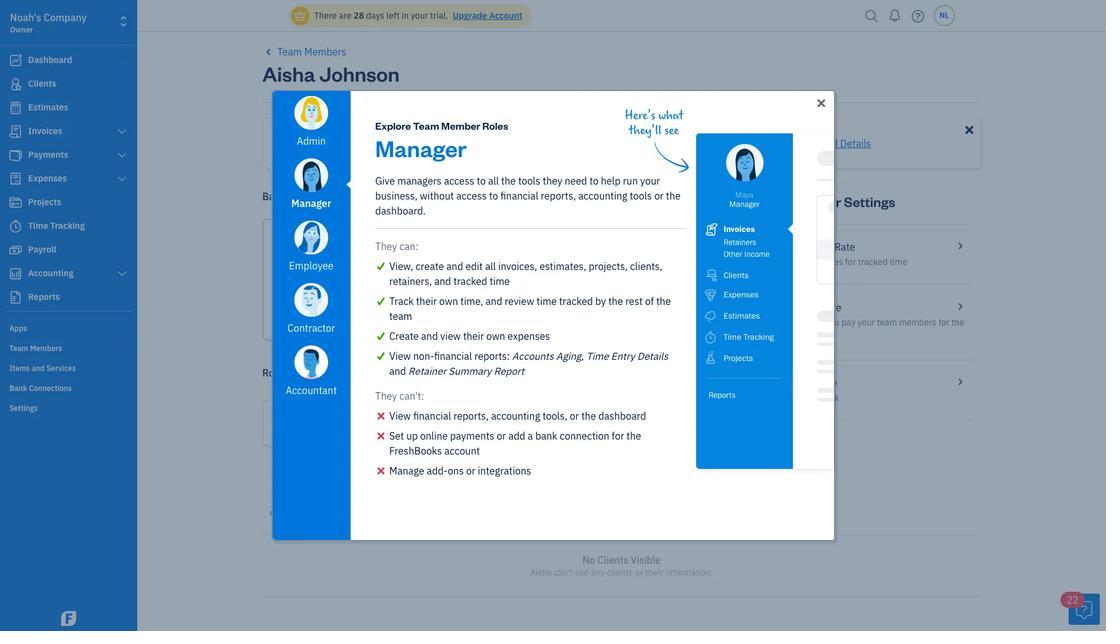Task type: locate. For each thing, give the bounding box(es) containing it.
2 horizontal spatial for
[[939, 317, 950, 328]]

the down title, on the right of page
[[666, 190, 681, 202]]

1 horizontal spatial of
[[645, 295, 654, 308]]

chevron large down image for payment icon
[[116, 150, 128, 160]]

2 vertical spatial aisha
[[530, 567, 552, 578]]

team left "members"
[[277, 46, 302, 58]]

1 horizontal spatial by
[[595, 295, 606, 308]]

1 vertical spatial can't
[[554, 567, 573, 578]]

financial down view
[[434, 350, 472, 363]]

manager inside button
[[291, 197, 331, 210]]

all inside view, create and edit all invoices, estimates, projects, clients, retainers, and tracked time
[[485, 260, 496, 273]]

2 chevron large down image from the top
[[116, 269, 128, 279]]

pro
[[313, 137, 329, 150]]

report image
[[8, 291, 23, 304]]

track
[[377, 137, 399, 150]]

reports:
[[475, 350, 510, 363]]

0 horizontal spatial their
[[416, 295, 437, 308]]

2 check image from the top
[[375, 294, 387, 309]]

1 vertical spatial rate
[[821, 301, 842, 314]]

0 horizontal spatial time
[[490, 275, 510, 288]]

set left billable
[[782, 241, 796, 253]]

1 vertical spatial own
[[486, 330, 505, 343]]

check image for view,
[[375, 259, 387, 274]]

0 horizontal spatial team
[[389, 310, 412, 323]]

no for phone
[[371, 295, 382, 306]]

0 vertical spatial johnson
[[319, 60, 400, 87]]

manager dialog
[[0, 75, 1106, 557]]

tools
[[518, 175, 541, 187], [630, 190, 652, 202]]

1 vertical spatial accounting
[[491, 410, 540, 422]]

what
[[659, 109, 684, 123]]

0 vertical spatial they
[[375, 240, 397, 253]]

your right pay
[[858, 317, 875, 328]]

days
[[366, 10, 384, 21]]

invoice image
[[8, 125, 23, 138]]

and inside view non-financial reports: accounts aging , time entry details and retainer summary report
[[389, 365, 406, 378]]

here's
[[625, 109, 656, 123]]

additional
[[546, 137, 591, 150]]

expense image
[[8, 173, 23, 185]]

sent
[[412, 368, 431, 379]]

visible
[[631, 554, 661, 567]]

set left up
[[389, 430, 404, 442]]

1 horizontal spatial details
[[840, 137, 872, 150]]

role for role
[[278, 417, 298, 430]]

4 check image from the top
[[375, 349, 387, 364]]

access up without
[[444, 175, 475, 187]]

2 vertical spatial no
[[583, 554, 595, 567]]

1 vertical spatial close image
[[375, 429, 387, 444]]

see inside no clients visible aisha can't see any clients or their information.
[[575, 567, 589, 578]]

accounting down help
[[578, 190, 628, 202]]

0 vertical spatial their
[[416, 295, 437, 308]]

number
[[411, 295, 443, 306]]

no left phone
[[371, 295, 382, 306]]

close image
[[375, 409, 387, 424], [375, 429, 387, 444], [375, 464, 387, 479]]

role and permissions
[[262, 367, 360, 379]]

for down dashboard
[[612, 430, 624, 442]]

details right entry
[[637, 350, 669, 363]]

aisha down team members "link"
[[262, 60, 315, 87]]

of right track
[[402, 137, 410, 150]]

0 horizontal spatial can't
[[400, 390, 421, 403]]

2 vertical spatial their
[[645, 567, 664, 578]]

1 vertical spatial by
[[595, 295, 606, 308]]

by left rest
[[595, 295, 606, 308]]

permissions
[[305, 367, 360, 379]]

and down create
[[434, 275, 451, 288]]

1 vertical spatial johnson
[[392, 234, 449, 254]]

team inside team members "link"
[[277, 46, 302, 58]]

0 vertical spatial time
[[890, 256, 908, 268]]

here's what they'll see
[[625, 109, 684, 138]]

settings image
[[9, 403, 134, 413]]

close image for set
[[375, 429, 387, 444]]

tracked down estimates,
[[559, 295, 593, 308]]

1 vertical spatial tools
[[630, 190, 652, 202]]

they inside give managers access to all the tools they need to help run your business, without access to financial reports, accounting tools or the dashboard.
[[543, 175, 563, 187]]

or
[[655, 190, 664, 202], [570, 410, 579, 422], [497, 430, 506, 442], [466, 465, 476, 477], [635, 567, 643, 578]]

non-
[[413, 350, 434, 363]]

1 vertical spatial :
[[421, 390, 424, 403]]

manager down explore team member roles
[[375, 134, 467, 163]]

they left need
[[543, 175, 563, 187]]

of inside track their own time, and review time tracked by the rest of the team
[[645, 295, 654, 308]]

the up connection
[[582, 410, 596, 422]]

1 vertical spatial reports,
[[454, 410, 489, 422]]

rate for set cost rate
[[821, 301, 842, 314]]

tracked right rates in the top of the page
[[858, 256, 888, 268]]

trial.
[[430, 10, 448, 21]]

1 vertical spatial of
[[645, 295, 654, 308]]

dashboard
[[599, 410, 646, 422]]

edit link for aisha  johnson
[[680, 235, 713, 249]]

for
[[845, 256, 856, 268], [939, 317, 950, 328], [612, 430, 624, 442]]

much
[[801, 317, 823, 328]]

financial down adding
[[501, 190, 539, 202]]

0 vertical spatial chevron large down image
[[116, 127, 128, 137]]

team left members
[[877, 317, 897, 328]]

billable
[[799, 241, 832, 253]]

0 vertical spatial edit
[[695, 235, 713, 248]]

access right without
[[456, 190, 487, 202]]

2 they from the top
[[375, 390, 397, 403]]

they for they can't
[[375, 390, 397, 403]]

dashboard.
[[375, 205, 426, 217]]

1 vertical spatial chevron large down image
[[116, 269, 128, 279]]

0 horizontal spatial to
[[477, 175, 486, 187]]

you
[[825, 317, 840, 328]]

2 chevron large down image from the top
[[116, 174, 128, 184]]

no up any
[[583, 554, 595, 567]]

team
[[277, 46, 302, 58], [413, 119, 439, 132]]

0 horizontal spatial tracked
[[454, 275, 487, 288]]

primary default image
[[961, 121, 978, 139]]

they left the can
[[375, 240, 397, 253]]

the inside how much you pay your team members for the work they do
[[952, 317, 965, 328]]

chevron large down image
[[116, 150, 128, 160], [116, 174, 128, 184]]

close image down they can't : at the left of page
[[375, 409, 387, 424]]

johnson for aisha  johnson
[[392, 234, 449, 254]]

1 view from the top
[[389, 350, 411, 363]]

0 vertical spatial details
[[840, 137, 872, 150]]

details inside view non-financial reports: accounts aging , time entry details and retainer summary report
[[637, 350, 669, 363]]

aging
[[556, 350, 581, 363]]

edit
[[695, 235, 713, 248], [699, 417, 716, 430]]

phone
[[749, 137, 777, 150]]

view up 'invitation sent'
[[389, 350, 411, 363]]

phone
[[384, 295, 409, 306]]

0 vertical spatial all
[[488, 175, 499, 187]]

1 horizontal spatial aisha
[[351, 234, 388, 254]]

view down they can't : at the left of page
[[389, 410, 411, 422]]

set up online payments or add a bank connection for the freshbooks account
[[389, 430, 641, 457]]

1 vertical spatial role
[[278, 417, 298, 430]]

johnson up create
[[392, 234, 449, 254]]

see down what
[[665, 124, 679, 138]]

go to help image
[[908, 7, 928, 25]]

aisha
[[262, 60, 315, 87], [351, 234, 388, 254], [530, 567, 552, 578]]

2 horizontal spatial tracked
[[858, 256, 888, 268]]

0 horizontal spatial for
[[612, 430, 624, 442]]

they down invitation at the left bottom of the page
[[375, 390, 397, 403]]

0 horizontal spatial :
[[416, 240, 418, 253]]

1 vertical spatial they
[[803, 332, 820, 343]]

their inside track their own time, and review time tracked by the rest of the team
[[416, 295, 437, 308]]

0 vertical spatial financial
[[501, 190, 539, 202]]

they inside how much you pay your team members for the work they do
[[803, 332, 820, 343]]

and left edit
[[447, 260, 463, 273]]

their right view
[[463, 330, 484, 343]]

your inside how much you pay your team members for the work they do
[[858, 317, 875, 328]]

close image
[[815, 96, 828, 111]]

1 horizontal spatial manager
[[375, 134, 467, 163]]

by for adding
[[501, 137, 511, 150]]

2 horizontal spatial their
[[645, 567, 664, 578]]

rate
[[835, 241, 855, 253], [821, 301, 842, 314]]

1 horizontal spatial can't
[[554, 567, 573, 578]]

give
[[375, 175, 395, 187]]

1 they from the top
[[375, 240, 397, 253]]

set inside set up online payments or add a bank connection for the freshbooks account
[[389, 430, 404, 442]]

and right time,
[[486, 295, 502, 308]]

tracked down edit
[[454, 275, 487, 288]]

can't left any
[[554, 567, 573, 578]]

by inside track their own time, and review time tracked by the rest of the team
[[595, 295, 606, 308]]

1 horizontal spatial :
[[421, 390, 424, 403]]

reports,
[[541, 190, 576, 202], [454, 410, 489, 422]]

set left hourly
[[782, 256, 795, 268]]

invitation sent
[[371, 368, 431, 379]]

hr/week
[[807, 393, 839, 404]]

run
[[623, 175, 638, 187]]

roles
[[483, 119, 508, 132]]

manager
[[375, 134, 467, 163], [291, 197, 331, 210]]

0 vertical spatial rate
[[835, 241, 855, 253]]

and up accountant
[[285, 367, 302, 379]]

johnson for aisha johnson
[[319, 60, 400, 87]]

set for set billable rate
[[782, 241, 796, 253]]

manager right basic
[[291, 197, 331, 210]]

member
[[460, 137, 498, 150]]

no left address
[[371, 313, 382, 324]]

your right run
[[640, 175, 660, 187]]

0 horizontal spatial by
[[501, 137, 511, 150]]

the left rest
[[609, 295, 623, 308]]

close image left manage
[[375, 464, 387, 479]]

reports, down need
[[541, 190, 576, 202]]

the down dashboard
[[627, 430, 641, 442]]

role
[[262, 367, 283, 379], [278, 417, 298, 430]]

tools down adding
[[518, 175, 541, 187]]

by down roles
[[501, 137, 511, 150]]

0 horizontal spatial own
[[439, 295, 458, 308]]

details right "add"
[[840, 137, 872, 150]]

1 chevron large down image from the top
[[116, 127, 128, 137]]

they for they can
[[375, 240, 397, 253]]

financial up online
[[413, 410, 451, 422]]

edit for aisha  johnson
[[695, 235, 713, 248]]

time inside track their own time, and review time tracked by the rest of the team
[[537, 295, 557, 308]]

1 vertical spatial chevron large down image
[[116, 174, 128, 184]]

chevron large down image
[[116, 127, 128, 137], [116, 269, 128, 279]]

2 horizontal spatial aisha
[[530, 567, 552, 578]]

0 horizontal spatial see
[[575, 567, 589, 578]]

2 vertical spatial time
[[537, 295, 557, 308]]

chevron large down image for invoice image
[[116, 127, 128, 137]]

check image
[[375, 259, 387, 274], [375, 294, 387, 309], [375, 329, 387, 344], [375, 349, 387, 364]]

2 view from the top
[[389, 410, 411, 422]]

check image left track
[[375, 294, 387, 309]]

items and services image
[[9, 363, 134, 373]]

1 horizontal spatial for
[[845, 256, 856, 268]]

: up create
[[416, 240, 418, 253]]

reports, up payments
[[454, 410, 489, 422]]

role for role and permissions
[[262, 367, 283, 379]]

estimates,
[[540, 260, 587, 273]]

1 horizontal spatial tracked
[[559, 295, 593, 308]]

0 vertical spatial role
[[262, 367, 283, 379]]

2 vertical spatial close image
[[375, 464, 387, 479]]

they down the much
[[803, 332, 820, 343]]

1 vertical spatial view
[[389, 410, 411, 422]]

johnson down "members"
[[319, 60, 400, 87]]

team down explore team member roles
[[435, 137, 458, 150]]

0 vertical spatial tracked
[[858, 256, 888, 268]]

check image left view,
[[375, 259, 387, 274]]

money image
[[8, 244, 23, 256]]

0 vertical spatial accounting
[[578, 190, 628, 202]]

can't inside no clients visible aisha can't see any clients or their information.
[[554, 567, 573, 578]]

chevron large down image for chart icon
[[116, 269, 128, 279]]

they
[[543, 175, 563, 187], [803, 332, 820, 343]]

tracked
[[858, 256, 888, 268], [454, 275, 487, 288], [559, 295, 593, 308]]

close image for manage
[[375, 464, 387, 479]]

team down track
[[389, 310, 412, 323]]

address
[[384, 313, 416, 324]]

owner
[[10, 25, 33, 34]]

1 horizontal spatial reports,
[[541, 190, 576, 202]]

dashboard image
[[8, 54, 23, 67]]

title,
[[663, 137, 685, 150]]

team right explore
[[413, 119, 439, 132]]

pay
[[842, 317, 856, 328]]

2 horizontal spatial team
[[877, 317, 897, 328]]

view inside view non-financial reports: accounts aging , time entry details and retainer summary report
[[389, 350, 411, 363]]

aisha left any
[[530, 567, 552, 578]]

or right the tools,
[[570, 410, 579, 422]]

1 horizontal spatial accounting
[[578, 190, 628, 202]]

check image up invitation at the left bottom of the page
[[375, 349, 387, 364]]

accounting up add
[[491, 410, 540, 422]]

2 vertical spatial financial
[[413, 410, 451, 422]]

3 check image from the top
[[375, 329, 387, 344]]

set capacity
[[782, 377, 837, 389]]

role left permissions
[[262, 367, 283, 379]]

or left add
[[497, 430, 506, 442]]

1 vertical spatial tracked
[[454, 275, 487, 288]]

of
[[402, 137, 410, 150], [645, 295, 654, 308]]

3 close image from the top
[[375, 464, 387, 479]]

their down visible
[[645, 567, 664, 578]]

can't inside "manager" dialog
[[400, 390, 421, 403]]

1 vertical spatial they
[[375, 390, 397, 403]]

all inside give managers access to all the tools they need to help run your business, without access to financial reports, accounting tools or the dashboard.
[[488, 175, 499, 187]]

by
[[501, 137, 511, 150], [595, 295, 606, 308]]

: down sent
[[421, 390, 424, 403]]

aisha left the can
[[351, 234, 388, 254]]

0 vertical spatial they
[[543, 175, 563, 187]]

need
[[565, 175, 587, 187]]

and up non- at the bottom of page
[[421, 330, 438, 343]]

tools down run
[[630, 190, 652, 202]]

1 vertical spatial for
[[939, 317, 950, 328]]

tracked inside track their own time, and review time tracked by the rest of the team
[[559, 295, 593, 308]]

1 horizontal spatial time
[[537, 295, 557, 308]]

all for edit
[[485, 260, 496, 273]]

1 vertical spatial all
[[485, 260, 496, 273]]

0 horizontal spatial manager
[[291, 197, 331, 210]]

keep
[[351, 137, 374, 150]]

admin button
[[272, 91, 350, 154]]

no inside no clients visible aisha can't see any clients or their information.
[[583, 554, 595, 567]]

see left any
[[575, 567, 589, 578]]

1 vertical spatial no
[[371, 313, 382, 324]]

or down visible
[[635, 567, 643, 578]]

check image down no address
[[375, 329, 387, 344]]

1 horizontal spatial see
[[665, 124, 679, 138]]

0 horizontal spatial team
[[277, 46, 302, 58]]

how much you pay your team members for the work they do
[[782, 317, 965, 343]]

own left time,
[[439, 295, 458, 308]]

role down accountant
[[278, 417, 298, 430]]

rate for set billable rate
[[835, 241, 855, 253]]

set up how
[[782, 301, 796, 314]]

a
[[528, 430, 533, 442]]

1 vertical spatial manager
[[291, 197, 331, 210]]

1 horizontal spatial team
[[413, 119, 439, 132]]

0 horizontal spatial they
[[543, 175, 563, 187]]

the right members
[[952, 317, 965, 328]]

2 close image from the top
[[375, 429, 387, 444]]

help
[[601, 175, 621, 187]]

2 vertical spatial tracked
[[559, 295, 593, 308]]

1 chevron large down image from the top
[[116, 150, 128, 160]]

1 vertical spatial time
[[490, 275, 510, 288]]

0 vertical spatial see
[[665, 124, 679, 138]]

rate up you
[[821, 301, 842, 314]]

track their own time, and review time tracked by the rest of the team
[[389, 295, 671, 323]]

all down 'member'
[[488, 175, 499, 187]]

their down aisha.johnson@noahlott.com
[[416, 295, 437, 308]]

team inside how much you pay your team members for the work they do
[[877, 317, 897, 328]]

rate up 'set hourly rates for tracked time' on the top right of page
[[835, 241, 855, 253]]

team members image
[[9, 343, 134, 353]]

for right rates in the top of the page
[[845, 256, 856, 268]]

for inside how much you pay your team members for the work they do
[[939, 317, 950, 328]]

time,
[[461, 295, 483, 308]]

1 vertical spatial edit
[[699, 417, 716, 430]]

own up the reports:
[[486, 330, 505, 343]]

or inside no clients visible aisha can't see any clients or their information.
[[635, 567, 643, 578]]

of right rest
[[645, 295, 654, 308]]

:
[[416, 240, 418, 253], [421, 390, 424, 403]]

without
[[420, 190, 454, 202]]

and left sent
[[389, 365, 406, 378]]

0 vertical spatial reports,
[[541, 190, 576, 202]]

close image left up
[[375, 429, 387, 444]]

team
[[435, 137, 458, 150], [389, 310, 412, 323], [877, 317, 897, 328]]

can't down 'invitation sent'
[[400, 390, 421, 403]]

1 close image from the top
[[375, 409, 387, 424]]

1 check image from the top
[[375, 259, 387, 274]]

0 vertical spatial aisha
[[262, 60, 315, 87]]

member
[[441, 119, 481, 132]]

client image
[[8, 78, 23, 90]]

for right members
[[939, 317, 950, 328]]

online
[[420, 430, 448, 442]]

view for view non-financial reports: accounts aging , time entry details and retainer summary report
[[389, 350, 411, 363]]

and
[[729, 137, 746, 150], [447, 260, 463, 273], [434, 275, 451, 288], [486, 295, 502, 308], [421, 330, 438, 343], [389, 365, 406, 378], [285, 367, 302, 379]]

aisha johnson
[[262, 60, 400, 87]]

set up 40:00
[[782, 377, 796, 389]]

do
[[822, 332, 832, 343]]

all right edit
[[485, 260, 496, 273]]

set for set capacity
[[782, 377, 796, 389]]

0 vertical spatial no
[[371, 295, 382, 306]]

access
[[444, 175, 475, 187], [456, 190, 487, 202]]

0 horizontal spatial details
[[637, 350, 669, 363]]

the
[[501, 175, 516, 187], [666, 190, 681, 202], [609, 295, 623, 308], [656, 295, 671, 308], [952, 317, 965, 328], [582, 410, 596, 422], [627, 430, 641, 442]]

no clients visible aisha can't see any clients or their information.
[[530, 554, 713, 578]]

basic
[[262, 190, 287, 203]]

1 vertical spatial team
[[413, 119, 439, 132]]

capacity
[[799, 377, 837, 389]]

work
[[782, 332, 801, 343]]

0 vertical spatial view
[[389, 350, 411, 363]]

or down job
[[655, 190, 664, 202]]

explore team member roles
[[375, 119, 508, 132]]

2 vertical spatial for
[[612, 430, 624, 442]]

0 vertical spatial by
[[501, 137, 511, 150]]

invoices,
[[498, 260, 537, 273]]

0 vertical spatial chevron large down image
[[116, 150, 128, 160]]

0 vertical spatial can't
[[400, 390, 421, 403]]



Task type: describe. For each thing, give the bounding box(es) containing it.
tip:
[[331, 137, 349, 150]]

aisha for aisha  johnson
[[351, 234, 388, 254]]

add
[[509, 430, 525, 442]]

,
[[581, 350, 584, 363]]

add-
[[427, 465, 448, 477]]

edit for role
[[699, 417, 716, 430]]

0 horizontal spatial reports,
[[454, 410, 489, 422]]

managers
[[397, 175, 442, 187]]

hourly
[[797, 256, 821, 268]]

clients
[[598, 554, 629, 567]]

your right in
[[411, 10, 428, 21]]

view non-financial reports: accounts aging , time entry details and retainer summary report
[[389, 350, 669, 378]]

view,
[[389, 260, 413, 273]]

team members link
[[262, 44, 346, 59]]

accounting inside give managers access to all the tools they need to help run your business, without access to financial reports, accounting tools or the dashboard.
[[578, 190, 628, 202]]

noah's company owner
[[10, 11, 87, 34]]

set for set hourly rates for tracked time
[[782, 256, 795, 268]]

employee
[[289, 260, 334, 272]]

financial inside view non-financial reports: accounts aging , time entry details and retainer summary report
[[434, 350, 472, 363]]

create and view their own expenses
[[389, 330, 550, 343]]

information.
[[666, 567, 713, 578]]

freshbooks
[[389, 445, 442, 457]]

freshbooks image
[[59, 612, 79, 627]]

1 horizontal spatial tools
[[630, 190, 652, 202]]

rest
[[626, 295, 643, 308]]

2 horizontal spatial time
[[890, 256, 908, 268]]

search image
[[862, 7, 882, 25]]

apps image
[[9, 323, 134, 333]]

close image for view
[[375, 409, 387, 424]]

no for address
[[371, 313, 382, 324]]

employee button
[[272, 216, 350, 278]]

0 horizontal spatial accounting
[[491, 410, 540, 422]]

bank
[[536, 430, 558, 442]]

they can't :
[[375, 390, 424, 403]]

team inside track their own time, and review time tracked by the rest of the team
[[389, 310, 412, 323]]

accounts
[[512, 350, 554, 363]]

company
[[44, 11, 87, 24]]

no for clients
[[583, 554, 595, 567]]

there
[[314, 10, 337, 21]]

like
[[626, 137, 642, 150]]

entry
[[611, 350, 635, 363]]

connection
[[560, 430, 610, 442]]

your inside give managers access to all the tools they need to help run your business, without access to financial reports, accounting tools or the dashboard.
[[640, 175, 660, 187]]

by for the
[[595, 295, 606, 308]]

or inside give managers access to all the tools they need to help run your business, without access to financial reports, accounting tools or the dashboard.
[[655, 190, 664, 202]]

left
[[387, 10, 400, 21]]

2 horizontal spatial to
[[590, 175, 599, 187]]

bank connections image
[[9, 383, 134, 393]]

accountant button
[[272, 341, 350, 403]]

set cost rate
[[782, 301, 842, 314]]

report
[[494, 365, 524, 378]]

and left phone
[[729, 137, 746, 150]]

they can :
[[375, 240, 418, 253]]

: for they can :
[[416, 240, 418, 253]]

view for view financial reports, accounting tools, or the dashboard
[[389, 410, 411, 422]]

the inside set up online payments or add a bank connection for the freshbooks account
[[627, 430, 641, 442]]

edit link for role
[[684, 417, 716, 431]]

check image for create
[[375, 329, 387, 344]]

expenses
[[508, 330, 550, 343]]

crown image
[[294, 9, 307, 22]]

in
[[402, 10, 409, 21]]

admin
[[297, 135, 326, 147]]

project image
[[8, 197, 23, 209]]

set billable rate
[[782, 241, 855, 253]]

team inside "manager" dialog
[[413, 119, 439, 132]]

create
[[389, 330, 419, 343]]

contractor
[[288, 322, 335, 334]]

manage
[[389, 465, 424, 477]]

or inside set up online payments or add a bank connection for the freshbooks account
[[497, 430, 506, 442]]

and inside track their own time, and review time tracked by the rest of the team
[[486, 295, 502, 308]]

1 vertical spatial their
[[463, 330, 484, 343]]

view financial reports, accounting tools, or the dashboard
[[389, 410, 646, 422]]

aj
[[297, 272, 315, 292]]

no address
[[371, 313, 416, 324]]

set hourly rates for tracked time
[[782, 256, 908, 268]]

summary
[[449, 365, 492, 378]]

contractor button
[[272, 278, 350, 341]]

no phone number
[[371, 295, 443, 306]]

40:00
[[782, 393, 805, 404]]

set for set cost rate
[[782, 301, 796, 314]]

members
[[304, 46, 346, 58]]

0 vertical spatial of
[[402, 137, 410, 150]]

check image for track
[[375, 294, 387, 309]]

1 vertical spatial access
[[456, 190, 487, 202]]

chevron large down image for expense icon
[[116, 174, 128, 184]]

team members
[[277, 46, 346, 58]]

own inside track their own time, and review time tracked by the rest of the team
[[439, 295, 458, 308]]

1 horizontal spatial team
[[435, 137, 458, 150]]

reports, inside give managers access to all the tools they need to help run your business, without access to financial reports, accounting tools or the dashboard.
[[541, 190, 576, 202]]

the right rest
[[656, 295, 671, 308]]

account
[[444, 445, 480, 457]]

0 vertical spatial manager
[[375, 134, 467, 163]]

view
[[440, 330, 461, 343]]

aisha.johnson@noahlott.com
[[371, 278, 487, 289]]

number.
[[779, 137, 818, 150]]

chart image
[[8, 268, 23, 280]]

give managers access to all the tools they need to help run your business, without access to financial reports, accounting tools or the dashboard.
[[375, 175, 681, 217]]

track
[[389, 295, 414, 308]]

time
[[587, 350, 609, 363]]

business,
[[375, 190, 418, 202]]

clients,
[[630, 260, 663, 273]]

retainers,
[[389, 275, 432, 288]]

integrations
[[478, 465, 531, 477]]

for inside set up online payments or add a bank connection for the freshbooks account
[[612, 430, 624, 442]]

their inside no clients visible aisha can't see any clients or their information.
[[645, 567, 664, 578]]

explore
[[375, 119, 411, 132]]

estimate image
[[8, 102, 23, 114]]

accountant
[[286, 384, 337, 397]]

aisha  johnson
[[351, 234, 449, 254]]

0 vertical spatial access
[[444, 175, 475, 187]]

main element
[[0, 0, 168, 632]]

payment image
[[8, 149, 23, 162]]

upgrade
[[453, 10, 487, 21]]

all for to
[[488, 175, 499, 187]]

aisha inside no clients visible aisha can't see any clients or their information.
[[530, 567, 552, 578]]

manager button
[[272, 154, 350, 216]]

aisha for aisha johnson
[[262, 60, 315, 87]]

time inside view, create and edit all invoices, estimates, projects, clients, retainers, and tracked time
[[490, 275, 510, 288]]

upgrade account link
[[450, 10, 523, 21]]

view, create and edit all invoices, estimates, projects, clients, retainers, and tracked time
[[389, 260, 663, 288]]

address,
[[688, 137, 727, 150]]

tracked inside view, create and edit all invoices, estimates, projects, clients, retainers, and tracked time
[[454, 275, 487, 288]]

: for they can't :
[[421, 390, 424, 403]]

your down explore team member roles
[[413, 137, 433, 150]]

or right 'ons'
[[466, 465, 476, 477]]

financial inside give managers access to all the tools they need to help run your business, without access to financial reports, accounting tools or the dashboard.
[[501, 190, 539, 202]]

28
[[354, 10, 364, 21]]

1 horizontal spatial to
[[489, 190, 498, 202]]

manage add-ons or integrations
[[389, 465, 531, 477]]

tools,
[[543, 410, 568, 422]]

how
[[782, 317, 799, 328]]

set for set up online payments or add a bank connection for the freshbooks account
[[389, 430, 404, 442]]

they'll
[[629, 124, 662, 138]]

pro tip: keep track of your team member by adding additional details like job title, address, and phone number. add details
[[313, 137, 872, 150]]

the down adding
[[501, 175, 516, 187]]

information
[[289, 190, 344, 203]]

see inside here's what they'll see
[[665, 124, 679, 138]]

review
[[505, 295, 534, 308]]

0 horizontal spatial tools
[[518, 175, 541, 187]]

timer image
[[8, 220, 23, 233]]

create
[[416, 260, 444, 273]]



Task type: vqa. For each thing, say whether or not it's contained in the screenshot.
THE SERVICE
no



